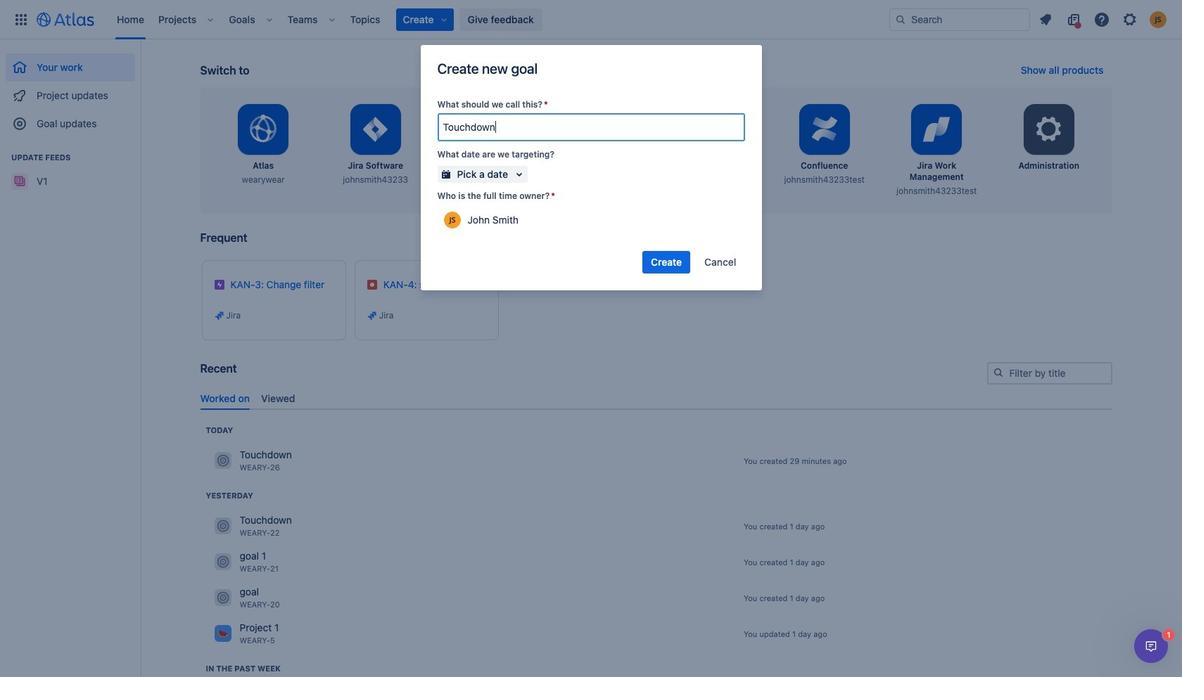 Task type: describe. For each thing, give the bounding box(es) containing it.
search image
[[896, 14, 907, 25]]

1 jira image from the left
[[214, 310, 225, 322]]

2 group from the top
[[6, 138, 135, 200]]

search image
[[993, 367, 1004, 379]]

jira image for 1st jira icon from the left
[[214, 310, 225, 322]]

2 townsquare image from the top
[[214, 518, 231, 535]]

2 townsquare image from the top
[[214, 626, 231, 643]]

1 group from the top
[[6, 39, 135, 142]]



Task type: vqa. For each thing, say whether or not it's contained in the screenshot.
the Link ⌘K icon
no



Task type: locate. For each thing, give the bounding box(es) containing it.
0 horizontal spatial jira image
[[214, 310, 225, 322]]

1 townsquare image from the top
[[214, 453, 231, 470]]

2 vertical spatial townsquare image
[[214, 590, 231, 607]]

2 jira image from the left
[[367, 310, 378, 322]]

1 vertical spatial townsquare image
[[214, 518, 231, 535]]

jira image
[[214, 310, 225, 322], [367, 310, 378, 322]]

top element
[[8, 0, 890, 39]]

Search field
[[890, 8, 1031, 31]]

dialog
[[1135, 630, 1169, 664]]

heading
[[206, 425, 233, 436], [206, 491, 253, 502], [206, 664, 281, 675]]

1 vertical spatial heading
[[206, 491, 253, 502]]

0 vertical spatial townsquare image
[[214, 554, 231, 571]]

jira image for 2nd jira icon
[[367, 310, 378, 322]]

1 horizontal spatial jira image
[[367, 310, 378, 322]]

1 jira image from the left
[[214, 310, 225, 322]]

2 heading from the top
[[206, 491, 253, 502]]

townsquare image
[[214, 453, 231, 470], [214, 518, 231, 535], [214, 590, 231, 607]]

heading for 1st townsquare image
[[206, 425, 233, 436]]

heading for 2nd townsquare image from the bottom
[[206, 491, 253, 502]]

1 heading from the top
[[206, 425, 233, 436]]

None search field
[[890, 8, 1031, 31]]

1 townsquare image from the top
[[214, 554, 231, 571]]

0 vertical spatial townsquare image
[[214, 453, 231, 470]]

Filter by title field
[[989, 364, 1111, 384]]

tab list
[[195, 387, 1118, 410]]

0 horizontal spatial jira image
[[214, 310, 225, 322]]

0 vertical spatial heading
[[206, 425, 233, 436]]

2 vertical spatial heading
[[206, 664, 281, 675]]

2 jira image from the left
[[367, 310, 378, 322]]

None field
[[439, 115, 744, 140]]

help image
[[1094, 11, 1111, 28]]

jira image
[[214, 310, 225, 322], [367, 310, 378, 322]]

1 horizontal spatial jira image
[[367, 310, 378, 322]]

settings image
[[1033, 113, 1066, 146]]

townsquare image
[[214, 554, 231, 571], [214, 626, 231, 643]]

3 townsquare image from the top
[[214, 590, 231, 607]]

3 heading from the top
[[206, 664, 281, 675]]

1 vertical spatial townsquare image
[[214, 626, 231, 643]]

banner
[[0, 0, 1183, 39]]

group
[[6, 39, 135, 142], [6, 138, 135, 200]]



